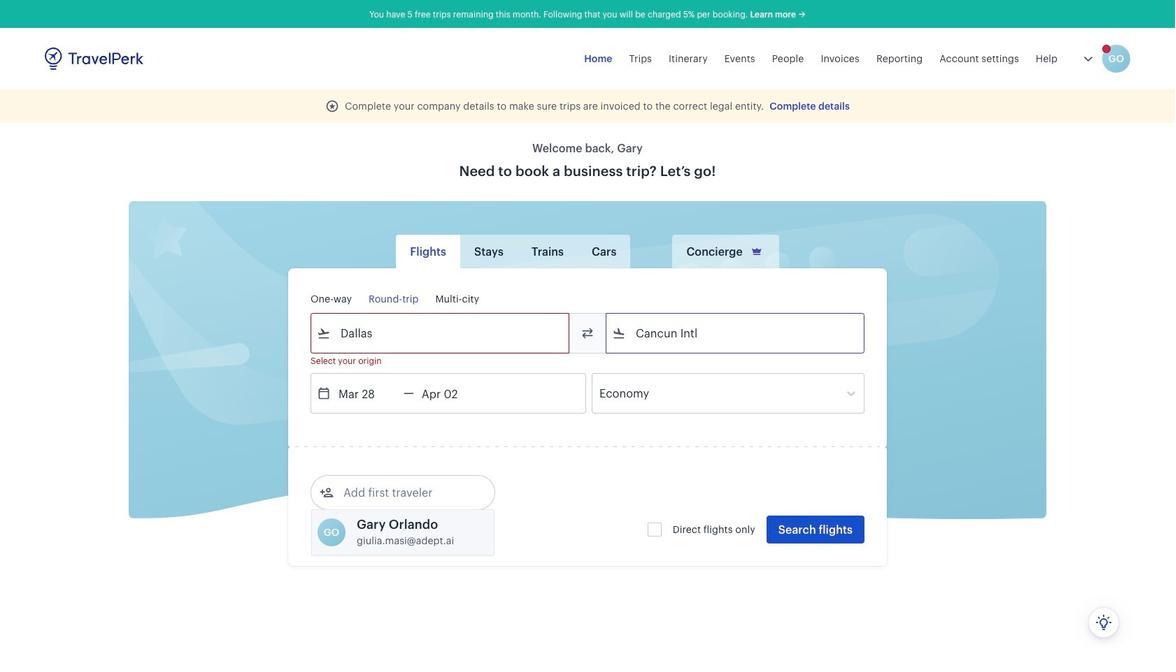 Task type: describe. For each thing, give the bounding box(es) containing it.
To search field
[[626, 322, 846, 345]]

Return text field
[[414, 374, 487, 413]]



Task type: vqa. For each thing, say whether or not it's contained in the screenshot.
Move forward to switch to the next month. image
no



Task type: locate. For each thing, give the bounding box(es) containing it.
Add first traveler search field
[[334, 482, 479, 504]]

Depart text field
[[331, 374, 404, 413]]

From search field
[[331, 322, 551, 345]]



